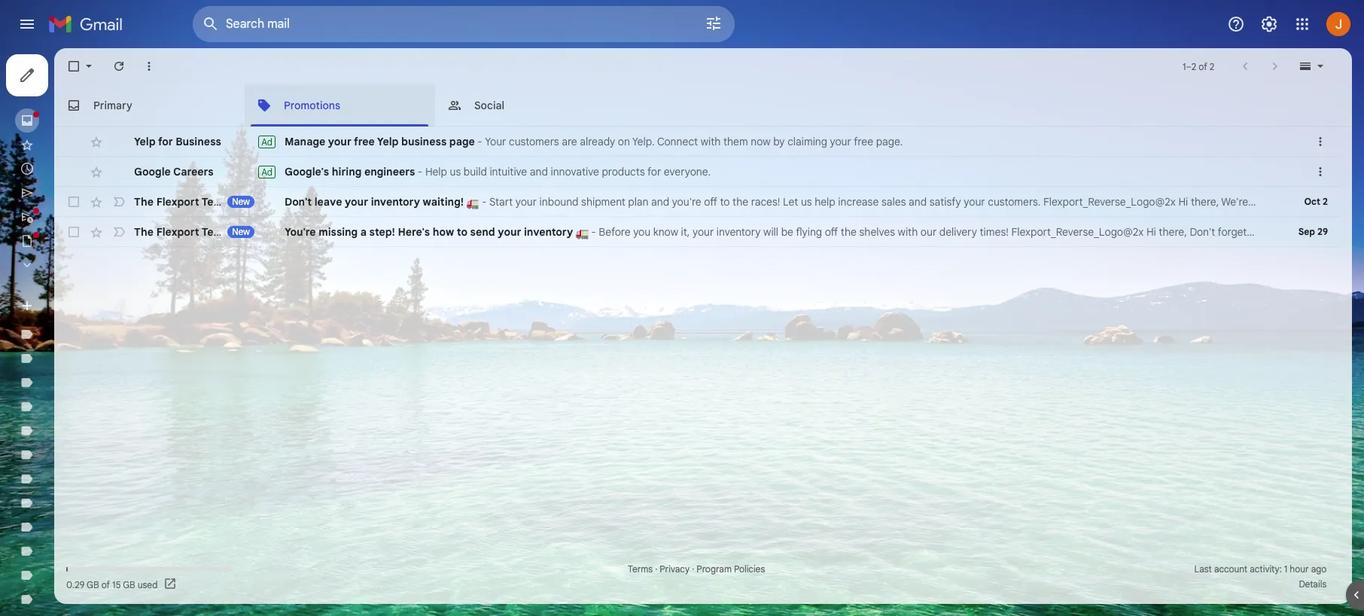 Task type: vqa. For each thing, say whether or not it's contained in the screenshot.
shipment
yes



Task type: locate. For each thing, give the bounding box(es) containing it.
the
[[134, 195, 154, 209], [134, 225, 154, 239]]

yelp.
[[633, 135, 655, 148]]

there, left forget
[[1159, 225, 1188, 239]]

None checkbox
[[66, 59, 81, 74]]

0 vertical spatial the flexport team cell
[[134, 194, 285, 209]]

2 team from the top
[[202, 225, 229, 239]]

1 vertical spatial with
[[898, 225, 918, 239]]

row up everyone.
[[54, 127, 1341, 157]]

flying
[[796, 225, 822, 239]]

0 horizontal spatial free
[[354, 135, 375, 148]]

on
[[618, 135, 630, 148]]

the flexport team for you're missing a step! here's how to send your inventory
[[134, 225, 229, 239]]

cell up oct
[[1274, 134, 1313, 149]]

cell
[[1274, 134, 1313, 149], [1274, 164, 1313, 179]]

your
[[328, 135, 352, 148], [830, 135, 852, 148], [345, 195, 368, 209], [516, 195, 537, 209], [964, 195, 986, 209], [498, 225, 521, 239], [693, 225, 714, 239], [1292, 225, 1313, 239]]

here's
[[398, 225, 430, 239]]

flexport
[[156, 195, 199, 209], [156, 225, 199, 239]]

row down everyone.
[[54, 187, 1365, 217]]

·
[[655, 563, 658, 575], [692, 563, 695, 575]]

0 horizontal spatial for
[[158, 135, 173, 148]]

the left races!
[[733, 195, 749, 209]]

inventory
[[371, 195, 420, 209], [524, 225, 573, 239], [717, 225, 761, 239]]

and right intuitive
[[530, 165, 548, 178]]

row containing google careers
[[54, 157, 1341, 187]]

it,
[[681, 225, 690, 239]]

tab list containing primary
[[54, 84, 1353, 127]]

yelp up "google"
[[134, 135, 156, 148]]

us right help
[[450, 165, 461, 178]]

hiring
[[332, 165, 362, 178]]

· right the 'privacy' at the bottom of the page
[[692, 563, 695, 575]]

dedicated
[[1251, 195, 1300, 209]]

2 the flexport team from the top
[[134, 225, 229, 239]]

1 horizontal spatial don't
[[1190, 225, 1216, 239]]

main content
[[54, 48, 1365, 604]]

ad left google's
[[261, 166, 273, 177]]

0 horizontal spatial gb
[[87, 579, 99, 590]]

2 the from the top
[[134, 225, 154, 239]]

help
[[815, 195, 836, 209]]

1 yelp from the left
[[134, 135, 156, 148]]

new
[[232, 196, 250, 207], [232, 226, 250, 237]]

0.29 gb of 15 gb used
[[66, 579, 158, 590]]

1 horizontal spatial off
[[825, 225, 838, 239]]

1 horizontal spatial gb
[[123, 579, 135, 590]]

0 vertical spatial team
[[202, 195, 229, 209]]

google's hiring engineers - help us build intuitive and innovative products for everyone.
[[285, 165, 711, 178]]

the for you're missing a step! here's how to send your inventory
[[134, 225, 154, 239]]

sales
[[882, 195, 906, 209]]

0 horizontal spatial hi
[[1147, 225, 1157, 239]]

manage your free yelp business page - your customers are already on yelp. connect with them now by claiming your free page.
[[285, 135, 903, 148]]

main menu image
[[18, 15, 36, 33]]

1 vertical spatial flexport
[[156, 225, 199, 239]]

be
[[781, 225, 794, 239]]

with left them
[[701, 135, 721, 148]]

off right you're
[[704, 195, 718, 209]]

row
[[54, 127, 1341, 157], [54, 157, 1341, 187], [54, 187, 1365, 217], [54, 217, 1365, 247]]

customers.
[[988, 195, 1041, 209]]

0 vertical spatial ad
[[261, 136, 273, 147]]

yelp up engineers at the left of page
[[377, 135, 399, 148]]

1 horizontal spatial with
[[898, 225, 918, 239]]

page
[[449, 135, 475, 148]]

privacy link
[[660, 563, 690, 575]]

2 gb from the left
[[123, 579, 135, 590]]

1 vertical spatial don't
[[1190, 225, 1216, 239]]

intuitive
[[490, 165, 527, 178]]

None checkbox
[[66, 194, 81, 209], [66, 224, 81, 239], [66, 194, 81, 209], [66, 224, 81, 239]]

don't left leave at the top left
[[285, 195, 312, 209]]

waiting!
[[423, 195, 464, 209]]

1 horizontal spatial free
[[854, 135, 874, 148]]

us right let
[[801, 195, 812, 209]]

2 flexport from the top
[[156, 225, 199, 239]]

1 horizontal spatial us
[[801, 195, 812, 209]]

for right 'products'
[[648, 165, 661, 178]]

-
[[478, 135, 483, 148], [418, 165, 423, 178], [482, 195, 487, 209], [591, 225, 596, 239]]

29
[[1318, 226, 1328, 237]]

products
[[602, 165, 645, 178]]

- right 🚛 icon
[[482, 195, 487, 209]]

2 ad from the top
[[261, 166, 273, 177]]

navigation
[[0, 48, 181, 616]]

to left 2 on the right top
[[1302, 195, 1312, 209]]

0 vertical spatial the
[[134, 195, 154, 209]]

None search field
[[193, 6, 735, 42]]

promotions
[[284, 98, 340, 112]]

1 vertical spatial cell
[[1274, 164, 1313, 179]]

0 vertical spatial with
[[701, 135, 721, 148]]

0 horizontal spatial there,
[[1159, 225, 1188, 239]]

team for don't
[[202, 195, 229, 209]]

1 new from the top
[[232, 196, 250, 207]]

1 gb from the left
[[87, 579, 99, 590]]

and right sales
[[909, 195, 927, 209]]

1 horizontal spatial there,
[[1191, 195, 1220, 209]]

1 horizontal spatial ·
[[692, 563, 695, 575]]

y
[[1360, 195, 1365, 209]]

gb right 15 at the left bottom of the page
[[123, 579, 135, 590]]

with
[[701, 135, 721, 148], [898, 225, 918, 239]]

1 the flexport team from the top
[[134, 195, 229, 209]]

the flexport team cell for don't
[[134, 194, 285, 209]]

leave
[[315, 195, 342, 209]]

2 row from the top
[[54, 157, 1341, 187]]

gb left the of
[[87, 579, 99, 590]]

1 horizontal spatial for
[[648, 165, 661, 178]]

0 vertical spatial flexport
[[156, 195, 199, 209]]

1 the flexport team cell from the top
[[134, 194, 285, 209]]

let
[[783, 195, 799, 209]]

1 vertical spatial the flexport team cell
[[134, 224, 285, 239]]

1 vertical spatial hi
[[1147, 225, 1157, 239]]

inventory down inbound
[[524, 225, 573, 239]]

p
[[1360, 225, 1365, 239]]

gb
[[87, 579, 99, 590], [123, 579, 135, 590]]

0 horizontal spatial and
[[530, 165, 548, 178]]

ad left manage
[[261, 136, 273, 147]]

us
[[450, 165, 461, 178], [801, 195, 812, 209]]

0 vertical spatial cell
[[1274, 134, 1313, 149]]

1 vertical spatial team
[[202, 225, 229, 239]]

2 cell from the top
[[1274, 164, 1313, 179]]

row up you're
[[54, 157, 1341, 187]]

row down you're
[[54, 217, 1365, 247]]

1 ad from the top
[[261, 136, 273, 147]]

inventory down engineers at the left of page
[[371, 195, 420, 209]]

0 vertical spatial flexport_reverse_logo@2x
[[1044, 195, 1176, 209]]

row containing yelp for business
[[54, 127, 1341, 157]]

1 vertical spatial the
[[134, 225, 154, 239]]

tab list
[[54, 84, 1353, 127]]

0 horizontal spatial with
[[701, 135, 721, 148]]

hi
[[1179, 195, 1189, 209], [1147, 225, 1157, 239]]

our
[[921, 225, 937, 239]]

1 row from the top
[[54, 127, 1341, 157]]

1 vertical spatial new
[[232, 226, 250, 237]]

gmail image
[[48, 9, 130, 39]]

the flexport team cell
[[134, 194, 285, 209], [134, 224, 285, 239]]

free up hiring
[[354, 135, 375, 148]]

0 vertical spatial don't
[[285, 195, 312, 209]]

1 horizontal spatial yelp
[[377, 135, 399, 148]]

before
[[599, 225, 631, 239]]

business
[[176, 135, 221, 148]]

1 vertical spatial the flexport team
[[134, 225, 229, 239]]

and right plan
[[651, 195, 670, 209]]

we're
[[1222, 195, 1249, 209]]

1 vertical spatial there,
[[1159, 225, 1188, 239]]

shipment
[[581, 195, 626, 209]]

0 horizontal spatial us
[[450, 165, 461, 178]]

for
[[158, 135, 173, 148], [648, 165, 661, 178]]

toggle split pane mode image
[[1298, 59, 1313, 74]]

races!
[[751, 195, 781, 209]]

footer containing terms
[[54, 562, 1341, 592]]

1 vertical spatial ad
[[261, 166, 273, 177]]

the left shelves
[[841, 225, 857, 239]]

used
[[138, 579, 158, 590]]

0 vertical spatial new
[[232, 196, 250, 207]]

google's
[[285, 165, 329, 178]]

more image
[[142, 59, 157, 74]]

1 vertical spatial flexport_reverse_logo@2x
[[1012, 225, 1144, 239]]

1 the from the top
[[134, 195, 154, 209]]

and
[[530, 165, 548, 178], [651, 195, 670, 209], [909, 195, 927, 209]]

1 cell from the top
[[1274, 134, 1313, 149]]

engineers
[[364, 165, 415, 178]]

2 the flexport team cell from the top
[[134, 224, 285, 239]]

team
[[202, 195, 229, 209], [202, 225, 229, 239]]

0 vertical spatial off
[[704, 195, 718, 209]]

send
[[470, 225, 495, 239]]

0 vertical spatial the
[[733, 195, 749, 209]]

activity:
[[1250, 563, 1282, 575]]

ad
[[261, 136, 273, 147], [261, 166, 273, 177]]

0 horizontal spatial ·
[[655, 563, 658, 575]]

0.29
[[66, 579, 85, 590]]

for up google careers
[[158, 135, 173, 148]]

1 team from the top
[[202, 195, 229, 209]]

plan
[[628, 195, 649, 209]]

account
[[1215, 563, 1248, 575]]

off
[[704, 195, 718, 209], [825, 225, 838, 239]]

inventory left will
[[717, 225, 761, 239]]

🚛 image
[[467, 196, 479, 209]]

advanced search options image
[[699, 8, 729, 38]]

sep 29
[[1299, 226, 1328, 237]]

· right the terms on the left
[[655, 563, 658, 575]]

1 horizontal spatial the
[[841, 225, 857, 239]]

0 vertical spatial there,
[[1191, 195, 1220, 209]]

there, left we're
[[1191, 195, 1220, 209]]

free left 'page.' on the right top of page
[[854, 135, 874, 148]]

1 flexport from the top
[[156, 195, 199, 209]]

2 new from the top
[[232, 226, 250, 237]]

the flexport team
[[134, 195, 229, 209], [134, 225, 229, 239]]

don't left forget
[[1190, 225, 1216, 239]]

footer
[[54, 562, 1341, 592]]

2 free from the left
[[854, 135, 874, 148]]

are
[[562, 135, 577, 148]]

know
[[653, 225, 679, 239]]

0 horizontal spatial yelp
[[134, 135, 156, 148]]

with left our
[[898, 225, 918, 239]]

off right flying
[[825, 225, 838, 239]]

1 vertical spatial off
[[825, 225, 838, 239]]

2 horizontal spatial inventory
[[717, 225, 761, 239]]

4 row from the top
[[54, 217, 1365, 247]]

0 horizontal spatial the
[[733, 195, 749, 209]]

cell up the dedicated
[[1274, 164, 1313, 179]]

0 vertical spatial the flexport team
[[134, 195, 229, 209]]

0 vertical spatial hi
[[1179, 195, 1189, 209]]



Task type: describe. For each thing, give the bounding box(es) containing it.
don't leave your inventory waiting!
[[285, 195, 467, 209]]

you're
[[285, 225, 316, 239]]

terms
[[628, 563, 653, 575]]

terms link
[[628, 563, 653, 575]]

flexport for don't
[[156, 195, 199, 209]]

- left help
[[418, 165, 423, 178]]

them
[[724, 135, 748, 148]]

cell for manage your free yelp business page - your customers are already on yelp. connect with them now by claiming your free page.
[[1274, 134, 1313, 149]]

2 yelp from the left
[[377, 135, 399, 148]]

build
[[464, 165, 487, 178]]

ago
[[1312, 563, 1327, 575]]

everyone.
[[664, 165, 711, 178]]

your
[[485, 135, 506, 148]]

- left your
[[478, 135, 483, 148]]

0 vertical spatial us
[[450, 165, 461, 178]]

ad for google's hiring engineers - help us build intuitive and innovative products for everyone.
[[261, 166, 273, 177]]

your left 29
[[1292, 225, 1313, 239]]

your right satisfy
[[964, 195, 986, 209]]

0 horizontal spatial inventory
[[371, 195, 420, 209]]

2 · from the left
[[692, 563, 695, 575]]

innovative
[[551, 165, 599, 178]]

3 row from the top
[[54, 187, 1365, 217]]

🚛 image
[[576, 227, 589, 239]]

1 vertical spatial the
[[841, 225, 857, 239]]

last account activity: 1 hour ago details
[[1195, 563, 1327, 590]]

ad for manage your free yelp business page - your customers are already on yelp. connect with them now by claiming your free page.
[[261, 136, 273, 147]]

Search mail text field
[[226, 17, 663, 32]]

boosting
[[1315, 195, 1357, 209]]

of
[[101, 579, 110, 590]]

- right 🚛 image
[[591, 225, 596, 239]]

main content containing primary
[[54, 48, 1365, 604]]

your right it,
[[693, 225, 714, 239]]

now
[[751, 135, 771, 148]]

hour
[[1290, 563, 1309, 575]]

0 vertical spatial for
[[158, 135, 173, 148]]

team for you're
[[202, 225, 229, 239]]

the flexport team for don't leave your inventory waiting!
[[134, 195, 229, 209]]

careers
[[173, 165, 214, 178]]

to right you're
[[720, 195, 730, 209]]

you
[[633, 225, 651, 239]]

2
[[1323, 196, 1328, 207]]

a
[[361, 225, 367, 239]]

settings image
[[1261, 15, 1279, 33]]

flexport for you're
[[156, 225, 199, 239]]

new for don't
[[232, 196, 250, 207]]

shelves
[[860, 225, 895, 239]]

your right leave at the top left
[[345, 195, 368, 209]]

program
[[697, 563, 732, 575]]

shipping
[[1316, 225, 1357, 239]]

google careers
[[134, 165, 214, 178]]

business
[[401, 135, 447, 148]]

step!
[[369, 225, 395, 239]]

0 horizontal spatial don't
[[285, 195, 312, 209]]

oct
[[1305, 196, 1321, 207]]

satisfy
[[930, 195, 962, 209]]

to left the begin
[[1250, 225, 1260, 239]]

15
[[112, 579, 121, 590]]

1 vertical spatial us
[[801, 195, 812, 209]]

you're
[[672, 195, 702, 209]]

you're missing a step! here's how to send your inventory
[[285, 225, 576, 239]]

delivery
[[940, 225, 977, 239]]

1 horizontal spatial hi
[[1179, 195, 1189, 209]]

details link
[[1299, 578, 1327, 590]]

times!
[[980, 225, 1009, 239]]

missing
[[319, 225, 358, 239]]

details
[[1299, 578, 1327, 590]]

by
[[774, 135, 785, 148]]

- before you know it, your inventory will be flying off the shelves with our delivery times! flexport_reverse_logo@2x hi there, don't forget to begin your shipping p
[[589, 225, 1365, 239]]

your right start
[[516, 195, 537, 209]]

new for you're
[[232, 226, 250, 237]]

connect
[[657, 135, 698, 148]]

policies
[[734, 563, 765, 575]]

increase
[[838, 195, 879, 209]]

oct 2
[[1305, 196, 1328, 207]]

page.
[[876, 135, 903, 148]]

forget
[[1218, 225, 1247, 239]]

- start your inbound shipment plan and you're off to the races! let us help increase sales and satisfy your customers. flexport_reverse_logo@2x hi there, we're dedicated to boosting y
[[479, 195, 1365, 209]]

claiming
[[788, 135, 828, 148]]

help
[[425, 165, 447, 178]]

2 horizontal spatial and
[[909, 195, 927, 209]]

google
[[134, 165, 171, 178]]

start
[[489, 195, 513, 209]]

yelp for business
[[134, 135, 221, 148]]

customers
[[509, 135, 559, 148]]

1
[[1285, 563, 1288, 575]]

cell for google's hiring engineers - help us build intuitive and innovative products for everyone.
[[1274, 164, 1313, 179]]

0 horizontal spatial off
[[704, 195, 718, 209]]

inbound
[[540, 195, 579, 209]]

follow link to manage storage image
[[164, 577, 179, 592]]

to right how
[[457, 225, 468, 239]]

terms · privacy · program policies
[[628, 563, 765, 575]]

last
[[1195, 563, 1212, 575]]

your up hiring
[[328, 135, 352, 148]]

privacy
[[660, 563, 690, 575]]

the for don't leave your inventory waiting!
[[134, 195, 154, 209]]

program policies link
[[697, 563, 765, 575]]

will
[[764, 225, 779, 239]]

begin
[[1263, 225, 1289, 239]]

promotions, 2 new messages, tab
[[245, 84, 435, 127]]

1 horizontal spatial inventory
[[524, 225, 573, 239]]

social
[[474, 98, 505, 112]]

1 · from the left
[[655, 563, 658, 575]]

your right claiming
[[830, 135, 852, 148]]

the flexport team cell for you're
[[134, 224, 285, 239]]

how
[[433, 225, 454, 239]]

1 horizontal spatial and
[[651, 195, 670, 209]]

1 vertical spatial for
[[648, 165, 661, 178]]

already
[[580, 135, 616, 148]]

search mail image
[[197, 11, 224, 38]]

primary
[[93, 98, 132, 112]]

manage
[[285, 135, 325, 148]]

social tab
[[435, 84, 625, 127]]

your right send
[[498, 225, 521, 239]]

refresh image
[[111, 59, 127, 74]]

tab list inside main content
[[54, 84, 1353, 127]]

primary tab
[[54, 84, 243, 127]]

1 free from the left
[[354, 135, 375, 148]]

sep
[[1299, 226, 1316, 237]]



